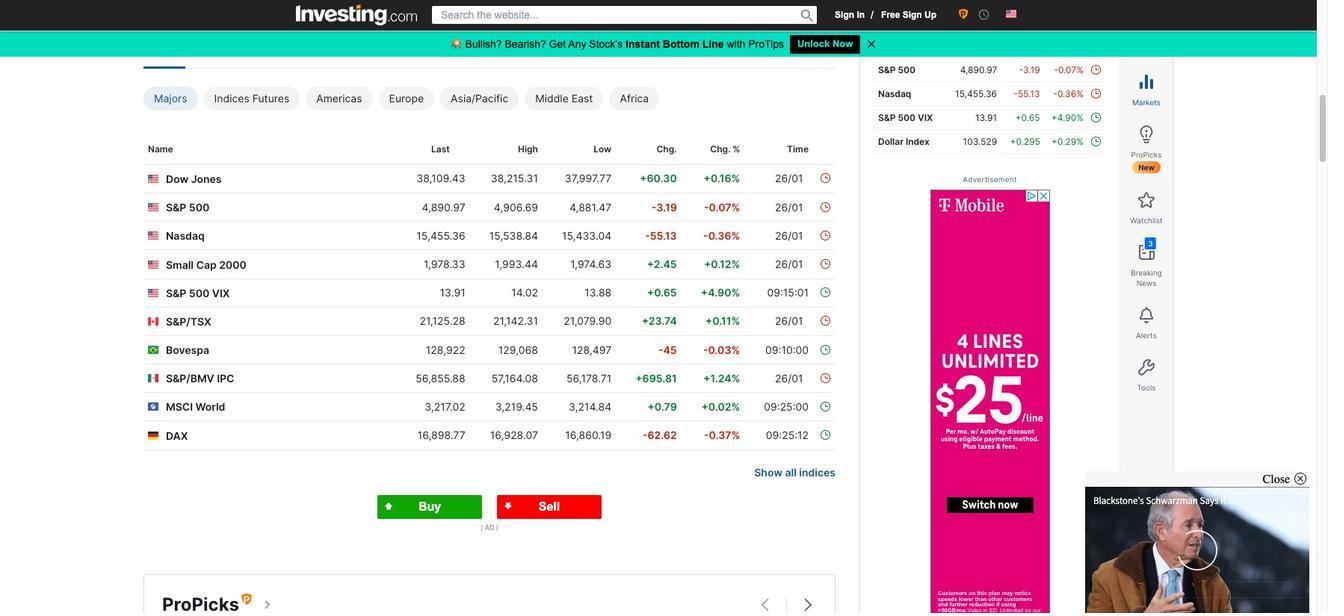 Task type: vqa. For each thing, say whether or not it's contained in the screenshot.


Task type: locate. For each thing, give the bounding box(es) containing it.
4,890.97 for 4,906.69
[[422, 201, 465, 213]]

15,455.36 up 103.529
[[955, 88, 997, 99]]

500 for 4,890.97
[[898, 64, 916, 75]]

nasdaq link up the dollar
[[878, 88, 911, 99]]

4,890.97
[[960, 64, 997, 75], [422, 201, 465, 213]]

0 vertical spatial 38,109.43
[[956, 40, 997, 52]]

4,890.97 down the 4,890.90
[[960, 64, 997, 75]]

nasdaq link for -55.13
[[878, 88, 911, 99]]

-0.07% up +0.12%
[[704, 201, 740, 213]]

0 vertical spatial 15,455.36
[[955, 88, 997, 99]]

4,906.69
[[494, 201, 538, 213]]

s&p 500 link down us 500 link
[[878, 64, 916, 75]]

0 horizontal spatial dow jones
[[166, 173, 222, 185]]

13.91 down 1,978.33
[[440, 286, 465, 299]]

0 horizontal spatial 4,890.97
[[422, 201, 465, 213]]

2000
[[219, 258, 247, 271]]

s&p down us
[[878, 64, 896, 75]]

2 26/01 from the top
[[775, 201, 803, 213]]

+0.65 up +0.295
[[1015, 112, 1040, 123]]

ai
[[904, 15, 912, 25]]

1 horizontal spatial -0.36%
[[1053, 88, 1084, 99]]

time right real
[[548, 15, 568, 25]]

1 horizontal spatial s&p 500 vix link
[[878, 112, 933, 123]]

s&p 500 down us 500 link
[[878, 64, 916, 75]]

1 vertical spatial 4,890.97
[[422, 201, 465, 213]]

21,142.31
[[493, 315, 538, 328]]

1 horizontal spatial 13.91
[[975, 112, 997, 123]]

0 horizontal spatial calendar
[[768, 15, 804, 25]]

0 horizontal spatial -0.07%
[[704, 201, 740, 213]]

s&p 500 link for -3.19
[[878, 64, 916, 75]]

38,109.43 down last at the left
[[417, 172, 465, 185]]

0 horizontal spatial dow jones link
[[148, 172, 222, 187]]

chg. left chg. %
[[656, 143, 677, 155]]

jones
[[900, 40, 926, 52], [191, 173, 222, 185]]

indices
[[799, 466, 836, 479]]

s&p
[[878, 64, 896, 75], [878, 112, 896, 123], [166, 201, 186, 214], [166, 287, 186, 299]]

1 vertical spatial -55.13
[[645, 229, 677, 242]]

s&p/tsx link
[[148, 315, 211, 330]]

1 horizontal spatial chg.
[[710, 143, 730, 155]]

0 horizontal spatial sign
[[835, 10, 854, 20]]

+60.30 down -0.1
[[1010, 40, 1041, 52]]

dollar index
[[878, 136, 930, 147]]

0.36% up +0.29%
[[1057, 88, 1084, 99]]

sign inside "button"
[[903, 10, 922, 20]]

s&p 500 vix down the small cap 2000 link
[[166, 287, 230, 299]]

small cap 2000
[[166, 258, 247, 271]]

new
[[1138, 163, 1155, 172]]

-62.62
[[643, 429, 677, 442]]

1 vertical spatial +0.65
[[647, 286, 677, 299]]

last
[[431, 143, 450, 155]]

futures left americas
[[252, 92, 289, 104]]

1 vertical spatial commodities
[[261, 40, 338, 55]]

0 vertical spatial +0.16%
[[1054, 40, 1084, 52]]

0 vertical spatial 3.19
[[1023, 64, 1040, 75]]

s&p 500 link
[[878, 64, 916, 75], [148, 200, 210, 215]]

09:25:00
[[764, 400, 809, 413]]

-0.07% down the 0.00%
[[1054, 64, 1084, 75]]

states
[[336, 15, 363, 25]]

0 horizontal spatial 38,109.43
[[417, 172, 465, 185]]

0.03%
[[708, 343, 740, 356]]

nasdaq up the dollar
[[878, 88, 911, 99]]

0.07% up +0.12%
[[709, 201, 740, 213]]

0 vertical spatial 55.13
[[1018, 88, 1040, 99]]

nasdaq link for 15,538.84
[[148, 229, 205, 244]]

1 horizontal spatial sign
[[903, 10, 922, 20]]

0 vertical spatial -0.07%
[[1054, 64, 1084, 75]]

15,455.36 up 1,978.33
[[417, 229, 465, 242]]

time
[[548, 15, 568, 25], [787, 143, 809, 155]]

0 vertical spatial +60.30
[[1010, 40, 1041, 52]]

0 horizontal spatial dow
[[166, 173, 188, 185]]

13.91 up 103.529
[[975, 112, 997, 123]]

0 horizontal spatial 0.07%
[[709, 201, 740, 213]]

0 vertical spatial s&p 500 link
[[878, 64, 916, 75]]

1 vertical spatial 0.07%
[[709, 201, 740, 213]]

1 calendar from the left
[[768, 15, 804, 25]]

1 horizontal spatial dow
[[878, 40, 897, 52]]

1 horizontal spatial -3.19
[[1019, 64, 1040, 75]]

bonds
[[484, 40, 520, 55]]

dow jones link down name
[[148, 172, 222, 187]]

1 horizontal spatial nasdaq link
[[878, 88, 911, 99]]

1 26/01 from the top
[[775, 172, 803, 185]]

s&p 500 vix up 'dollar index'
[[878, 112, 933, 123]]

26/01 for +0.12%
[[775, 258, 803, 271]]

2 chg. from the left
[[710, 143, 730, 155]]

1 horizontal spatial time
[[787, 143, 809, 155]]

15,538.84
[[489, 229, 538, 242]]

0.07%
[[1058, 64, 1084, 75], [709, 201, 740, 213]]

-0.36% up +0.29%
[[1053, 88, 1084, 99]]

1 vertical spatial 13.91
[[440, 286, 465, 299]]

1 horizontal spatial indices futures
[[454, 15, 515, 25]]

chg. left the %
[[710, 143, 730, 155]]

any
[[568, 38, 586, 50]]

3.19 down -0.1
[[1023, 64, 1040, 75]]

markets button
[[1120, 67, 1173, 114]]

1 horizontal spatial -55.13
[[1014, 88, 1040, 99]]

0 vertical spatial 13.91
[[975, 112, 997, 123]]

1 sign from the left
[[835, 10, 854, 20]]

-55.13 up +0.295
[[1014, 88, 1040, 99]]

26/01 for -0.07%
[[775, 201, 803, 213]]

dow down name
[[166, 173, 188, 185]]

etfs
[[437, 40, 466, 55]]

s&p 500 vix link up 'dollar index'
[[878, 112, 933, 123]]

0 vertical spatial s&p 500 vix link
[[878, 112, 933, 123]]

0 vertical spatial dow jones
[[878, 40, 926, 52]]

0 horizontal spatial chg.
[[656, 143, 677, 155]]

time right the %
[[787, 143, 809, 155]]

s&p/bmv
[[166, 372, 214, 385]]

1,993.44
[[495, 258, 538, 271]]

3 26/01 from the top
[[775, 229, 803, 242]]

chg.
[[656, 143, 677, 155], [710, 143, 730, 155]]

38,109.43 for 38,215.31
[[417, 172, 465, 185]]

-3.19 down -0.1
[[1019, 64, 1040, 75]]

dow jones down name
[[166, 173, 222, 185]]

unlock now
[[797, 38, 853, 49]]

futures up bonds
[[485, 15, 515, 25]]

dow jones link down us 500 link
[[878, 40, 926, 52]]

dax
[[166, 429, 188, 442]]

-0.03%
[[703, 343, 740, 356]]

all
[[785, 466, 797, 479]]

55.13 up the +2.45
[[650, 229, 677, 242]]

+0.16%
[[1054, 40, 1084, 52], [704, 172, 740, 185]]

s&p 500 vix link for +0.65
[[878, 112, 933, 123]]

vix down 2000
[[212, 287, 230, 299]]

4,890.97 up 1,978.33
[[422, 201, 465, 213]]

s&p 500 vix link up s&p/tsx
[[148, 286, 230, 301]]

0.36% up +0.12%
[[708, 229, 740, 242]]

1 vertical spatial futures
[[252, 92, 289, 104]]

0 horizontal spatial -0.36%
[[703, 229, 740, 242]]

0 vertical spatial -3.19
[[1019, 64, 1040, 75]]

09:25:12
[[766, 429, 809, 442]]

1 horizontal spatial 15,455.36
[[955, 88, 997, 99]]

s&p/bmv ipc
[[166, 372, 234, 385]]

dow
[[878, 40, 897, 52], [166, 173, 188, 185]]

26/01 for +1.24%
[[775, 372, 803, 385]]

calendar
[[768, 15, 804, 25], [854, 15, 891, 25]]

0 horizontal spatial s&p 500 link
[[148, 200, 210, 215]]

s&p/tsx
[[166, 315, 211, 328]]

nasdaq link
[[878, 88, 911, 99], [148, 229, 205, 244]]

0.07% down the 0.00%
[[1058, 64, 1084, 75]]

vix
[[918, 112, 933, 123], [212, 287, 230, 299]]

0 horizontal spatial stocks
[[203, 40, 243, 55]]

500
[[893, 16, 910, 28], [898, 64, 916, 75], [898, 112, 916, 123], [189, 201, 210, 214], [189, 287, 210, 299]]

129,068
[[498, 343, 538, 356]]

east
[[572, 92, 593, 104]]

💥 bullish? bearish? get any stock's instant bottom line with protips
[[449, 38, 784, 50]]

vix up index
[[918, 112, 933, 123]]

commodities up the stock's
[[571, 15, 623, 25]]

dow jones down us 500 link
[[878, 40, 926, 52]]

0 vertical spatial s&p 500 vix
[[878, 112, 933, 123]]

alerts button
[[1120, 300, 1173, 347]]

dollar
[[878, 136, 903, 147]]

1 vertical spatial -0.07%
[[704, 201, 740, 213]]

0 vertical spatial indices futures
[[454, 15, 515, 25]]

0 horizontal spatial 15,455.36
[[417, 229, 465, 242]]

nasdaq up small
[[166, 230, 205, 242]]

+0.02%
[[701, 400, 740, 413]]

currencies
[[356, 40, 419, 55]]

0 horizontal spatial 13.91
[[440, 286, 465, 299]]

1 vertical spatial 38,109.43
[[417, 172, 465, 185]]

-0.36% up +0.12%
[[703, 229, 740, 242]]

0 vertical spatial nasdaq link
[[878, 88, 911, 99]]

-3.19
[[1019, 64, 1040, 75], [652, 201, 677, 213]]

1 vertical spatial dow jones link
[[148, 172, 222, 187]]

nasdaq link up small
[[148, 229, 205, 244]]

investing.com - financial markets worldwide image
[[296, 4, 417, 26]]

0 horizontal spatial +0.16%
[[704, 172, 740, 185]]

1 vertical spatial 55.13
[[650, 229, 677, 242]]

1 vertical spatial vix
[[212, 287, 230, 299]]

1 horizontal spatial 4,890.97
[[960, 64, 997, 75]]

+0.16% down chg. %
[[704, 172, 740, 185]]

s&p up the dollar
[[878, 112, 896, 123]]

0 horizontal spatial -3.19
[[652, 201, 677, 213]]

0 vertical spatial vix
[[918, 112, 933, 123]]

1 vertical spatial 15,455.36
[[417, 229, 465, 242]]

asia/pacific
[[451, 92, 508, 104]]

1 vertical spatial +60.30
[[640, 172, 677, 185]]

s&p/bmv ipc link
[[148, 372, 234, 387]]

14.02
[[511, 286, 538, 299]]

+0.16% down the 0.00%
[[1054, 40, 1084, 52]]

0 vertical spatial jones
[[900, 40, 926, 52]]

0 horizontal spatial +60.30
[[640, 172, 677, 185]]

1 vertical spatial stocks
[[203, 40, 243, 55]]

128,922
[[426, 343, 465, 356]]

indices right majors
[[214, 92, 249, 104]]

show
[[754, 466, 782, 479]]

indices right major
[[413, 15, 441, 25]]

s&p 500 link up small
[[148, 200, 210, 215]]

+4.90% up +0.29%
[[1051, 112, 1084, 123]]

16,928.07
[[490, 429, 538, 442]]

1 horizontal spatial 38,109.43
[[956, 40, 997, 52]]

1 horizontal spatial advertisement element
[[930, 190, 1050, 614]]

close
[[1263, 473, 1290, 487]]

1 horizontal spatial s&p 500
[[878, 64, 916, 75]]

2 sign from the left
[[903, 10, 922, 20]]

0 horizontal spatial +4.90%
[[701, 286, 740, 299]]

chg. %
[[710, 143, 740, 155]]

1 vertical spatial -0.36%
[[703, 229, 740, 242]]

1 vertical spatial s&p 500 link
[[148, 200, 210, 215]]

dow jones link for 38,215.31
[[148, 172, 222, 187]]

26/01
[[775, 172, 803, 185], [775, 201, 803, 213], [775, 229, 803, 242], [775, 258, 803, 271], [775, 315, 803, 328], [775, 372, 803, 385]]

38,109.43 down the 4,890.90
[[956, 40, 997, 52]]

+60.30 right the 37,997.77 at the left top of page
[[640, 172, 677, 185]]

+0.65 down the +2.45
[[647, 286, 677, 299]]

us 500
[[878, 16, 910, 28]]

5 26/01 from the top
[[775, 315, 803, 328]]

0 horizontal spatial -55.13
[[645, 229, 677, 242]]

1 horizontal spatial dow jones
[[878, 40, 926, 52]]

sign inside button
[[835, 10, 854, 20]]

line
[[702, 38, 724, 50]]

62.62
[[648, 429, 677, 442]]

united states link
[[296, 12, 373, 28]]

dow jones link for +60.30
[[878, 40, 926, 52]]

1 vertical spatial dow
[[166, 173, 188, 185]]

1 horizontal spatial dow jones link
[[878, 40, 926, 52]]

advertisement element
[[930, 190, 1050, 614], [143, 495, 836, 533]]

1 horizontal spatial commodities
[[571, 15, 623, 25]]

+60.30
[[1010, 40, 1041, 52], [640, 172, 677, 185]]

dow down us
[[878, 40, 897, 52]]

+4.90% down +0.12%
[[701, 286, 740, 299]]

economic
[[726, 15, 765, 25]]

2 calendar from the left
[[854, 15, 891, 25]]

-3.19 up the +2.45
[[652, 201, 677, 213]]

1 chg. from the left
[[656, 143, 677, 155]]

1 vertical spatial time
[[787, 143, 809, 155]]

1 horizontal spatial -0.07%
[[1054, 64, 1084, 75]]

-55.13 up the +2.45
[[645, 229, 677, 242]]

s&p 500 up small
[[166, 201, 210, 214]]

majors
[[154, 92, 187, 104]]

1 vertical spatial +0.16%
[[704, 172, 740, 185]]

free sign up
[[881, 10, 936, 20]]

commodities down united
[[261, 40, 338, 55]]

%
[[733, 143, 740, 155]]

1 horizontal spatial calendar
[[854, 15, 891, 25]]

dollar index link
[[878, 136, 930, 147]]

55.13 up +0.295
[[1018, 88, 1040, 99]]

s&p 500
[[878, 64, 916, 75], [166, 201, 210, 214]]

s&p 500 vix link
[[878, 112, 933, 123], [148, 286, 230, 301]]

4 26/01 from the top
[[775, 258, 803, 271]]

indices
[[413, 15, 441, 25], [454, 15, 482, 25], [143, 40, 185, 55], [214, 92, 249, 104]]

cap
[[196, 258, 216, 271]]

3.19 up the +2.45
[[656, 201, 677, 213]]

6 26/01 from the top
[[775, 372, 803, 385]]

world
[[195, 401, 225, 414]]



Task type: describe. For each thing, give the bounding box(es) containing it.
+0.79
[[648, 400, 677, 413]]

1 vertical spatial nasdaq
[[166, 230, 205, 242]]

1 horizontal spatial s&p 500 vix
[[878, 112, 933, 123]]

0 vertical spatial futures
[[485, 15, 515, 25]]

+23.74
[[642, 315, 677, 328]]

26/01 for -0.36%
[[775, 229, 803, 242]]

0 horizontal spatial 3.19
[[656, 201, 677, 213]]

notifications image
[[978, 9, 989, 20]]

ai stocks
[[904, 15, 941, 25]]

13.91 for +0.65
[[975, 112, 997, 123]]

calendar for earnings calendar
[[854, 15, 891, 25]]

1 vertical spatial +4.90%
[[701, 286, 740, 299]]

real time commodities
[[528, 15, 623, 25]]

4,881.47
[[570, 201, 611, 213]]

cryptocurrency
[[591, 40, 683, 55]]

0 vertical spatial time
[[548, 15, 568, 25]]

+0.295
[[1010, 136, 1040, 147]]

now
[[832, 38, 853, 49]]

watchlist button
[[1120, 185, 1173, 232]]

1 horizontal spatial 3.19
[[1023, 64, 1040, 75]]

africa
[[620, 92, 649, 104]]

3
[[1148, 239, 1153, 248]]

small
[[166, 258, 194, 271]]

16,898.77
[[418, 429, 465, 442]]

middle east
[[535, 92, 593, 104]]

38,109.43 for +60.30
[[956, 40, 997, 52]]

free
[[881, 10, 900, 20]]

ai stocks link
[[898, 11, 947, 30]]

1 horizontal spatial 0.36%
[[1057, 88, 1084, 99]]

1 vertical spatial dow jones
[[166, 173, 222, 185]]

breaking news
[[1131, 268, 1162, 288]]

0 vertical spatial +0.65
[[1015, 112, 1040, 123]]

1 horizontal spatial +60.30
[[1010, 40, 1041, 52]]

500 for 4,890.90
[[893, 16, 910, 28]]

+1.24%
[[703, 372, 740, 385]]

1 horizontal spatial +0.16%
[[1054, 40, 1084, 52]]

1,974.63
[[570, 258, 611, 271]]

indices futures link
[[448, 11, 521, 30]]

0 vertical spatial +4.90%
[[1051, 112, 1084, 123]]

bottom
[[663, 38, 699, 50]]

0.1
[[1029, 16, 1040, 28]]

tools button
[[1120, 353, 1173, 399]]

Search Stocks, Currencies search field
[[432, 6, 817, 24]]

news
[[1136, 279, 1156, 288]]

1 horizontal spatial vix
[[918, 112, 933, 123]]

15,455.36 for 15,538.84
[[417, 229, 465, 242]]

webinars
[[636, 15, 673, 25]]

0 horizontal spatial s&p 500 vix
[[166, 287, 230, 299]]

ipc
[[217, 372, 234, 385]]

0 horizontal spatial advertisement element
[[143, 495, 836, 533]]

0 horizontal spatial 0.36%
[[708, 229, 740, 242]]

+0.11%
[[705, 315, 740, 328]]

0 vertical spatial 0.07%
[[1058, 64, 1084, 75]]

0 horizontal spatial 55.13
[[650, 229, 677, 242]]

show all indices
[[754, 466, 836, 479]]

+695.81
[[635, 372, 677, 385]]

3,214.84
[[569, 400, 611, 413]]

with
[[727, 38, 745, 50]]

0 horizontal spatial vix
[[212, 287, 230, 299]]

bovespa link
[[148, 343, 209, 358]]

38,215.31
[[491, 172, 538, 185]]

free sign up button
[[878, 5, 939, 25]]

major
[[388, 15, 410, 25]]

indices up majors
[[143, 40, 185, 55]]

watchlist
[[1130, 216, 1163, 225]]

alerts
[[1136, 331, 1157, 340]]

0 horizontal spatial indices futures
[[214, 92, 289, 104]]

calendar for economic calendar
[[768, 15, 804, 25]]

500 for 13.91
[[898, 112, 916, 123]]

bitcoin link
[[680, 11, 719, 30]]

msci world
[[166, 401, 225, 414]]

56,178.71
[[566, 372, 611, 385]]

3,219.45
[[495, 400, 538, 413]]

09:10:00
[[765, 343, 809, 356]]

15,433.04
[[562, 229, 611, 242]]

103.529
[[963, 136, 997, 147]]

1,978.33
[[424, 258, 465, 271]]

0 vertical spatial commodities
[[571, 15, 623, 25]]

s&p 500 vix link for 14.02
[[148, 286, 230, 301]]

instant
[[626, 38, 660, 50]]

21,125.28
[[420, 315, 465, 328]]

1 horizontal spatial stocks
[[915, 15, 941, 25]]

msci
[[166, 401, 193, 414]]

us
[[878, 16, 891, 28]]

21,079.90
[[564, 315, 611, 328]]

get
[[549, 38, 566, 50]]

s&p up small
[[166, 201, 186, 214]]

bullish?
[[465, 38, 502, 50]]

4,890.90
[[960, 16, 998, 28]]

0 vertical spatial s&p 500
[[878, 64, 916, 75]]

united states
[[306, 15, 363, 25]]

1 vertical spatial -3.19
[[652, 201, 677, 213]]

investingpro image
[[959, 9, 968, 19]]

major indices link
[[382, 11, 447, 30]]

s&p down small
[[166, 287, 186, 299]]

0.00%
[[1057, 16, 1084, 28]]

13.91 for 14.02
[[440, 286, 465, 299]]

0 horizontal spatial futures
[[252, 92, 289, 104]]

1 horizontal spatial jones
[[900, 40, 926, 52]]

4,890.97 for -3.19
[[960, 64, 997, 75]]

1 horizontal spatial nasdaq
[[878, 88, 911, 99]]

markets
[[1132, 98, 1161, 107]]

26/01 for +0.16%
[[775, 172, 803, 185]]

chg. for chg.
[[656, 143, 677, 155]]

57,164.08
[[492, 372, 538, 385]]

3,217.02
[[425, 400, 465, 413]]

middle
[[535, 92, 569, 104]]

stock's
[[589, 38, 623, 50]]

index
[[906, 136, 930, 147]]

americas
[[316, 92, 362, 104]]

high
[[518, 143, 538, 155]]

0 horizontal spatial jones
[[191, 173, 222, 185]]

earnings calendar
[[817, 15, 891, 25]]

indices up 💥 at the left of page
[[454, 15, 482, 25]]

56,855.88
[[416, 372, 465, 385]]

real time commodities link
[[522, 11, 629, 30]]

0 vertical spatial -0.36%
[[1053, 88, 1084, 99]]

26/01 for +0.11%
[[775, 315, 803, 328]]

+0.29%
[[1052, 136, 1084, 147]]

name
[[148, 143, 173, 155]]

1 vertical spatial s&p 500
[[166, 201, 210, 214]]

sign in
[[835, 10, 865, 20]]

128,497
[[572, 343, 611, 356]]

13.88
[[585, 286, 611, 299]]

economic calendar
[[726, 15, 804, 25]]

protips
[[748, 38, 784, 50]]

earnings
[[817, 15, 852, 25]]

0.37%
[[709, 429, 740, 442]]

0 vertical spatial dow
[[878, 40, 897, 52]]

15,455.36 for -55.13
[[955, 88, 997, 99]]

chg. for chg. %
[[710, 143, 730, 155]]

s&p 500 link for 4,906.69
[[148, 200, 210, 215]]



